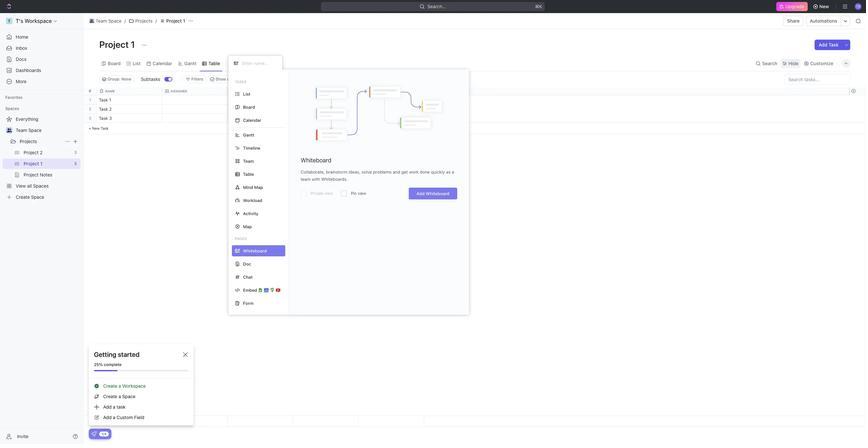 Task type: locate. For each thing, give the bounding box(es) containing it.
0 horizontal spatial /
[[124, 18, 126, 24]]

2 to do cell from the top
[[228, 104, 293, 113]]

whiteboard up the collaborate, at the left top of the page
[[301, 157, 331, 164]]

map
[[254, 185, 263, 190], [243, 224, 252, 229]]

calendar up the timeline
[[243, 117, 261, 123]]

board link
[[106, 59, 121, 68]]

custom
[[117, 415, 133, 420]]

projects link
[[127, 17, 154, 25], [20, 136, 62, 147]]

list
[[133, 60, 141, 66], [243, 91, 250, 96]]

0 vertical spatial list
[[133, 60, 141, 66]]

new for new task
[[92, 126, 100, 130]]

new
[[819, 4, 829, 9], [92, 126, 100, 130]]

whiteboard
[[301, 157, 331, 164], [426, 191, 449, 196]]

0 horizontal spatial 2
[[89, 107, 91, 111]]

new button
[[810, 1, 833, 12]]

1 vertical spatial new
[[92, 126, 100, 130]]

1 create from the top
[[103, 383, 117, 389]]

grid
[[84, 87, 866, 427]]

workspace
[[122, 383, 146, 389]]

task down task 3
[[101, 126, 109, 130]]

1 vertical spatial project
[[99, 39, 129, 50]]

to for task 3
[[232, 116, 237, 121]]

gantt left the table link
[[184, 60, 196, 66]]

1 horizontal spatial 2
[[109, 106, 112, 112]]

3 left task 3
[[89, 116, 91, 120]]

customize
[[810, 60, 833, 66]]

‎task for ‎task 1
[[99, 97, 108, 103]]

whiteboard down quickly
[[426, 191, 449, 196]]

2 for 1
[[89, 107, 91, 111]]

and
[[393, 169, 400, 175]]

1 set priority image from the top
[[358, 96, 368, 105]]

1 do from the top
[[238, 98, 243, 102]]

1 horizontal spatial projects
[[135, 18, 153, 24]]

1 vertical spatial list
[[243, 91, 250, 96]]

sidebar navigation
[[0, 13, 84, 444]]

0 horizontal spatial new
[[92, 126, 100, 130]]

new inside 'button'
[[819, 4, 829, 9]]

to
[[232, 98, 237, 102], [232, 107, 237, 111], [232, 116, 237, 121]]

row group containing ‎task 1
[[97, 95, 424, 134]]

brainstorm
[[326, 169, 347, 175]]

add inside button
[[819, 42, 827, 47]]

1 horizontal spatial project
[[166, 18, 182, 24]]

2 horizontal spatial team
[[243, 158, 254, 164]]

0 vertical spatial team
[[96, 18, 107, 24]]

create for create a space
[[103, 394, 117, 399]]

1 vertical spatial map
[[243, 224, 252, 229]]

view
[[324, 191, 333, 196], [358, 191, 366, 196]]

mind map
[[243, 185, 263, 190]]

customize button
[[802, 59, 835, 68]]

0 horizontal spatial space
[[28, 127, 42, 133]]

with
[[312, 177, 320, 182]]

set priority image for 1
[[358, 96, 368, 105]]

2 left ‎task 2
[[89, 107, 91, 111]]

2 to do from the top
[[232, 107, 243, 111]]

1 vertical spatial space
[[28, 127, 42, 133]]

user group image inside tree
[[7, 128, 12, 132]]

a for workspace
[[118, 383, 121, 389]]

1 to from the top
[[232, 98, 237, 102]]

press space to select this row. row containing ‎task 2
[[97, 104, 424, 115]]

2
[[109, 106, 112, 112], [89, 107, 91, 111]]

project 1 inside project 1 link
[[166, 18, 185, 24]]

0 vertical spatial whiteboard
[[301, 157, 331, 164]]

2 ‎task from the top
[[99, 106, 108, 112]]

0 horizontal spatial project
[[99, 39, 129, 50]]

new down task 3
[[92, 126, 100, 130]]

add down 'done'
[[416, 191, 425, 196]]

add up the customize
[[819, 42, 827, 47]]

0 vertical spatial to do cell
[[228, 95, 293, 104]]

2 vertical spatial to
[[232, 116, 237, 121]]

0 vertical spatial team space link
[[87, 17, 123, 25]]

new up automations
[[819, 4, 829, 9]]

home
[[16, 34, 28, 40]]

0 vertical spatial user group image
[[90, 19, 94, 23]]

2 do from the top
[[238, 107, 243, 111]]

map right mind
[[254, 185, 263, 190]]

add
[[819, 42, 827, 47], [416, 191, 425, 196], [103, 404, 112, 410], [103, 415, 112, 420]]

view right private
[[324, 191, 333, 196]]

create up the "create a space"
[[103, 383, 117, 389]]

table up mind
[[243, 171, 254, 177]]

0 horizontal spatial board
[[108, 60, 121, 66]]

to do
[[232, 98, 243, 102], [232, 107, 243, 111], [232, 116, 243, 121]]

list down tasks
[[243, 91, 250, 96]]

gantt up the timeline
[[243, 132, 254, 137]]

0 vertical spatial board
[[108, 60, 121, 66]]

0 vertical spatial ‎task
[[99, 97, 108, 103]]

3 to do cell from the top
[[228, 114, 293, 123]]

done
[[420, 169, 430, 175]]

projects inside tree
[[20, 139, 37, 144]]

0 vertical spatial gantt
[[184, 60, 196, 66]]

2 inside press space to select this row. row
[[109, 106, 112, 112]]

view right pin
[[358, 191, 366, 196]]

create up add a task
[[103, 394, 117, 399]]

a down add a task
[[113, 415, 115, 420]]

task inside button
[[829, 42, 839, 47]]

a left the task
[[113, 404, 115, 410]]

tree containing team space
[[3, 114, 81, 202]]

0 vertical spatial calendar
[[153, 60, 172, 66]]

2 vertical spatial space
[[122, 394, 135, 399]]

1 vertical spatial to
[[232, 107, 237, 111]]

3 down ‎task 2
[[109, 116, 112, 121]]

pages
[[235, 236, 247, 241]]

tree inside sidebar navigation
[[3, 114, 81, 202]]

row group containing 1 2 3
[[84, 95, 97, 134]]

started
[[118, 351, 140, 358]]

projects
[[135, 18, 153, 24], [20, 139, 37, 144]]

row group
[[84, 95, 97, 134], [97, 95, 424, 134], [849, 95, 866, 134], [849, 416, 866, 427]]

1 vertical spatial whiteboard
[[426, 191, 449, 196]]

user group image
[[90, 19, 94, 23], [7, 128, 12, 132]]

a up the task
[[118, 394, 121, 399]]

2 vertical spatial to do cell
[[228, 114, 293, 123]]

0 horizontal spatial gantt
[[184, 60, 196, 66]]

0 vertical spatial projects link
[[127, 17, 154, 25]]

0 vertical spatial table
[[208, 60, 220, 66]]

1 vertical spatial projects link
[[20, 136, 62, 147]]

board down tasks
[[243, 104, 255, 110]]

1 vertical spatial calendar
[[243, 117, 261, 123]]

‎task
[[99, 97, 108, 103], [99, 106, 108, 112]]

map down activity
[[243, 224, 252, 229]]

set priority element for 3
[[358, 114, 368, 124]]

a up the "create a space"
[[118, 383, 121, 389]]

3 to do from the top
[[232, 116, 243, 121]]

1 vertical spatial do
[[238, 107, 243, 111]]

2 up task 3
[[109, 106, 112, 112]]

show closed
[[216, 77, 240, 82]]

add down add a task
[[103, 415, 112, 420]]

task
[[829, 42, 839, 47], [99, 116, 108, 121], [101, 126, 109, 130]]

0 vertical spatial create
[[103, 383, 117, 389]]

1 horizontal spatial user group image
[[90, 19, 94, 23]]

2 inside 1 2 3
[[89, 107, 91, 111]]

task down ‎task 2
[[99, 116, 108, 121]]

2 view from the left
[[358, 191, 366, 196]]

1 horizontal spatial new
[[819, 4, 829, 9]]

do
[[238, 98, 243, 102], [238, 107, 243, 111], [238, 116, 243, 121]]

calendar
[[153, 60, 172, 66], [243, 117, 261, 123]]

1 to do cell from the top
[[228, 95, 293, 104]]

add task button
[[815, 40, 842, 50]]

0 vertical spatial to do
[[232, 98, 243, 102]]

0 vertical spatial new
[[819, 4, 829, 9]]

team space inside tree
[[16, 127, 42, 133]]

cell
[[162, 95, 228, 104], [293, 95, 359, 104], [162, 104, 228, 113], [293, 104, 359, 113], [162, 114, 228, 123], [293, 114, 359, 123]]

1 horizontal spatial /
[[155, 18, 157, 24]]

0 vertical spatial project 1
[[166, 18, 185, 24]]

add left the task
[[103, 404, 112, 410]]

add for add task
[[819, 42, 827, 47]]

set priority image
[[358, 96, 368, 105], [358, 105, 368, 115]]

team space
[[96, 18, 121, 24], [16, 127, 42, 133]]

add for add whiteboard
[[416, 191, 425, 196]]

0 vertical spatial projects
[[135, 18, 153, 24]]

press space to select this row. row containing ‎task 1
[[97, 95, 424, 105]]

0 vertical spatial do
[[238, 98, 243, 102]]

1 vertical spatial team space
[[16, 127, 42, 133]]

tree
[[3, 114, 81, 202]]

to do for ‎task 1
[[232, 98, 243, 102]]

0 horizontal spatial projects
[[20, 139, 37, 144]]

25%
[[94, 362, 103, 367]]

team
[[301, 177, 311, 182]]

0 vertical spatial space
[[108, 18, 121, 24]]

2 set priority element from the top
[[358, 105, 368, 115]]

activity
[[243, 211, 258, 216]]

to do cell
[[228, 95, 293, 104], [228, 104, 293, 113], [228, 114, 293, 123]]

team space link inside tree
[[16, 125, 79, 136]]

1 vertical spatial user group image
[[7, 128, 12, 132]]

0 vertical spatial team space
[[96, 18, 121, 24]]

a right "as"
[[452, 169, 454, 175]]

pin
[[351, 191, 357, 196]]

view button
[[228, 59, 250, 68]]

1 horizontal spatial project 1
[[166, 18, 185, 24]]

1 vertical spatial team
[[16, 127, 27, 133]]

1 vertical spatial projects
[[20, 139, 37, 144]]

view for private view
[[324, 191, 333, 196]]

0 horizontal spatial team
[[16, 127, 27, 133]]

1 horizontal spatial table
[[243, 171, 254, 177]]

2 vertical spatial do
[[238, 116, 243, 121]]

2 vertical spatial to do
[[232, 116, 243, 121]]

1 vertical spatial create
[[103, 394, 117, 399]]

1 horizontal spatial map
[[254, 185, 263, 190]]

search button
[[754, 59, 779, 68]]

1 vertical spatial team space link
[[16, 125, 79, 136]]

1 view from the left
[[324, 191, 333, 196]]

row
[[97, 87, 424, 95]]

0 vertical spatial task
[[829, 42, 839, 47]]

3 set priority element from the top
[[358, 114, 368, 124]]

0 horizontal spatial team space link
[[16, 125, 79, 136]]

press space to select this row. row
[[84, 95, 97, 104], [97, 95, 424, 105], [84, 104, 97, 114], [97, 104, 424, 115], [84, 114, 97, 123], [97, 114, 424, 124], [97, 416, 424, 427]]

team
[[96, 18, 107, 24], [16, 127, 27, 133], [243, 158, 254, 164]]

onboarding checklist button element
[[91, 431, 97, 437]]

share button
[[783, 16, 804, 26]]

0 vertical spatial map
[[254, 185, 263, 190]]

a for task
[[113, 404, 115, 410]]

0 horizontal spatial map
[[243, 224, 252, 229]]

3 do from the top
[[238, 116, 243, 121]]

0 horizontal spatial team space
[[16, 127, 42, 133]]

1 vertical spatial to do cell
[[228, 104, 293, 113]]

table up the show
[[208, 60, 220, 66]]

0 horizontal spatial projects link
[[20, 136, 62, 147]]

1 set priority element from the top
[[358, 96, 368, 105]]

gantt
[[184, 60, 196, 66], [243, 132, 254, 137]]

subtasks
[[141, 76, 160, 82]]

1 vertical spatial gantt
[[243, 132, 254, 137]]

a for custom
[[113, 415, 115, 420]]

2 vertical spatial task
[[101, 126, 109, 130]]

2 to from the top
[[232, 107, 237, 111]]

project
[[166, 18, 182, 24], [99, 39, 129, 50]]

1 horizontal spatial space
[[108, 18, 121, 24]]

task up the customize
[[829, 42, 839, 47]]

dashboards link
[[3, 65, 81, 76]]

0 horizontal spatial user group image
[[7, 128, 12, 132]]

view for pin view
[[358, 191, 366, 196]]

2 create from the top
[[103, 394, 117, 399]]

3 to from the top
[[232, 116, 237, 121]]

1 horizontal spatial view
[[358, 191, 366, 196]]

1 / from the left
[[124, 18, 126, 24]]

calendar link
[[151, 59, 172, 68]]

0 horizontal spatial view
[[324, 191, 333, 196]]

0 horizontal spatial project 1
[[99, 39, 137, 50]]

3
[[109, 116, 112, 121], [89, 116, 91, 120]]

share
[[787, 18, 800, 24]]

#
[[89, 88, 91, 93]]

2 set priority image from the top
[[358, 105, 368, 115]]

1 vertical spatial to do
[[232, 107, 243, 111]]

1 vertical spatial project 1
[[99, 39, 137, 50]]

2 horizontal spatial space
[[122, 394, 135, 399]]

set priority element for 1
[[358, 96, 368, 105]]

1 vertical spatial table
[[243, 171, 254, 177]]

new task
[[92, 126, 109, 130]]

docs link
[[3, 54, 81, 65]]

to do cell for ‎task 1
[[228, 95, 293, 104]]

a
[[452, 169, 454, 175], [118, 383, 121, 389], [118, 394, 121, 399], [113, 404, 115, 410], [113, 415, 115, 420]]

0 vertical spatial to
[[232, 98, 237, 102]]

1 to do from the top
[[232, 98, 243, 102]]

‎task down the ‎task 1
[[99, 106, 108, 112]]

1 horizontal spatial team space
[[96, 18, 121, 24]]

private
[[311, 191, 323, 196]]

0 horizontal spatial list
[[133, 60, 141, 66]]

board left 'list' link
[[108, 60, 121, 66]]

list up subtasks button
[[133, 60, 141, 66]]

1 horizontal spatial board
[[243, 104, 255, 110]]

1 vertical spatial ‎task
[[99, 106, 108, 112]]

1
[[183, 18, 185, 24], [131, 39, 135, 50], [109, 97, 111, 103], [89, 98, 91, 102]]

do for ‎task 1
[[238, 98, 243, 102]]

press space to select this row. row containing 3
[[84, 114, 97, 123]]

a for space
[[118, 394, 121, 399]]

table
[[208, 60, 220, 66], [243, 171, 254, 177]]

‎task up ‎task 2
[[99, 97, 108, 103]]

project 1
[[166, 18, 185, 24], [99, 39, 137, 50]]

inbox link
[[3, 43, 81, 53]]

1 horizontal spatial 3
[[109, 116, 112, 121]]

/
[[124, 18, 126, 24], [155, 18, 157, 24]]

1 horizontal spatial team space link
[[87, 17, 123, 25]]

0 horizontal spatial whiteboard
[[301, 157, 331, 164]]

search...
[[428, 4, 446, 9]]

3 inside press space to select this row. row
[[109, 116, 112, 121]]

1 vertical spatial board
[[243, 104, 255, 110]]

1 ‎task from the top
[[99, 97, 108, 103]]

set priority element
[[358, 96, 368, 105], [358, 105, 368, 115], [358, 114, 368, 124]]

2 / from the left
[[155, 18, 157, 24]]

create a workspace
[[103, 383, 146, 389]]

inbox
[[16, 45, 27, 51]]

calendar up subtasks button
[[153, 60, 172, 66]]

home link
[[3, 32, 81, 42]]



Task type: describe. For each thing, give the bounding box(es) containing it.
collaborate, brainstorm ideas, solve problems and get work done quickly as a team with whiteboards.
[[301, 169, 454, 182]]

25% complete
[[94, 362, 121, 367]]

add task
[[819, 42, 839, 47]]

‎task 2
[[99, 106, 112, 112]]

getting started
[[94, 351, 140, 358]]

pin view
[[351, 191, 366, 196]]

2 vertical spatial team
[[243, 158, 254, 164]]

Enter name... field
[[241, 60, 277, 66]]

‎task 1
[[99, 97, 111, 103]]

task for new task
[[101, 126, 109, 130]]

view
[[237, 60, 247, 66]]

create a space
[[103, 394, 135, 399]]

set priority image for 2
[[358, 105, 368, 115]]

list link
[[131, 59, 141, 68]]

press space to select this row. row containing task 3
[[97, 114, 424, 124]]

1 horizontal spatial list
[[243, 91, 250, 96]]

quickly
[[431, 169, 445, 175]]

1 horizontal spatial whiteboard
[[426, 191, 449, 196]]

set priority image
[[358, 114, 368, 124]]

add a task
[[103, 404, 125, 410]]

getting
[[94, 351, 116, 358]]

task 3
[[99, 116, 112, 121]]

press space to select this row. row containing 2
[[84, 104, 97, 114]]

invite
[[17, 434, 28, 439]]

hide button
[[781, 59, 800, 68]]

set priority element for 2
[[358, 105, 368, 115]]

add for add a task
[[103, 404, 112, 410]]

collaborate,
[[301, 169, 325, 175]]

get
[[401, 169, 408, 175]]

1 horizontal spatial projects link
[[127, 17, 154, 25]]

to do for task 3
[[232, 116, 243, 121]]

spaces
[[5, 106, 19, 111]]

mind
[[243, 185, 253, 190]]

0 vertical spatial project
[[166, 18, 182, 24]]

add whiteboard
[[416, 191, 449, 196]]

board inside 'link'
[[108, 60, 121, 66]]

hide
[[788, 60, 798, 66]]

closed
[[227, 77, 240, 82]]

⌘k
[[535, 4, 542, 9]]

2 for ‎task
[[109, 106, 112, 112]]

grid containing ‎task 1
[[84, 87, 866, 427]]

upgrade
[[786, 4, 804, 9]]

timeline
[[243, 145, 260, 151]]

a inside collaborate, brainstorm ideas, solve problems and get work done quickly as a team with whiteboards.
[[452, 169, 454, 175]]

press space to select this row. row containing 1
[[84, 95, 97, 104]]

1 horizontal spatial calendar
[[243, 117, 261, 123]]

subtasks button
[[138, 74, 165, 85]]

upgrade link
[[776, 2, 808, 11]]

0 horizontal spatial 3
[[89, 116, 91, 120]]

ideas,
[[349, 169, 360, 175]]

gantt link
[[183, 59, 196, 68]]

to do cell for task 3
[[228, 114, 293, 123]]

to do for ‎task 2
[[232, 107, 243, 111]]

workload
[[243, 198, 262, 203]]

private view
[[311, 191, 333, 196]]

to for ‎task 1
[[232, 98, 237, 102]]

complete
[[104, 362, 121, 367]]

form
[[243, 301, 254, 306]]

close image
[[183, 352, 188, 357]]

favorites button
[[3, 94, 25, 102]]

onboarding checklist button image
[[91, 431, 97, 437]]

task for add task
[[829, 42, 839, 47]]

0 horizontal spatial table
[[208, 60, 220, 66]]

dashboards
[[16, 67, 41, 73]]

team inside tree
[[16, 127, 27, 133]]

embed
[[243, 287, 257, 293]]

solve
[[362, 169, 372, 175]]

do for task 3
[[238, 116, 243, 121]]

to do cell for ‎task 2
[[228, 104, 293, 113]]

table link
[[207, 59, 220, 68]]

1/4
[[102, 432, 106, 436]]

whiteboards.
[[321, 177, 348, 182]]

add for add a custom field
[[103, 415, 112, 420]]

‎task for ‎task 2
[[99, 106, 108, 112]]

as
[[446, 169, 451, 175]]

docs
[[16, 56, 27, 62]]

favorites
[[5, 95, 23, 100]]

field
[[134, 415, 144, 420]]

chat
[[243, 274, 253, 280]]

Search tasks... text field
[[784, 74, 850, 84]]

show
[[216, 77, 226, 82]]

automations button
[[807, 16, 840, 26]]

tasks
[[235, 80, 247, 84]]

add a custom field
[[103, 415, 144, 420]]

do for ‎task 2
[[238, 107, 243, 111]]

1 horizontal spatial gantt
[[243, 132, 254, 137]]

create for create a workspace
[[103, 383, 117, 389]]

1 inside 1 2 3
[[89, 98, 91, 102]]

view button
[[228, 56, 250, 71]]

1 vertical spatial task
[[99, 116, 108, 121]]

space inside sidebar navigation
[[28, 127, 42, 133]]

row inside grid
[[97, 87, 424, 95]]

1 horizontal spatial team
[[96, 18, 107, 24]]

to for ‎task 2
[[232, 107, 237, 111]]

search
[[762, 60, 777, 66]]

automations
[[810, 18, 837, 24]]

project 1 link
[[158, 17, 187, 25]]

problems
[[373, 169, 392, 175]]

new for new
[[819, 4, 829, 9]]

doc
[[243, 261, 251, 266]]

show closed button
[[207, 75, 243, 83]]

0 horizontal spatial calendar
[[153, 60, 172, 66]]

1 inside press space to select this row. row
[[109, 97, 111, 103]]

work
[[409, 169, 419, 175]]

1 2 3
[[89, 98, 91, 120]]

task
[[117, 404, 125, 410]]



Task type: vqa. For each thing, say whether or not it's contained in the screenshot.
Task name or type '/' for commands text box
no



